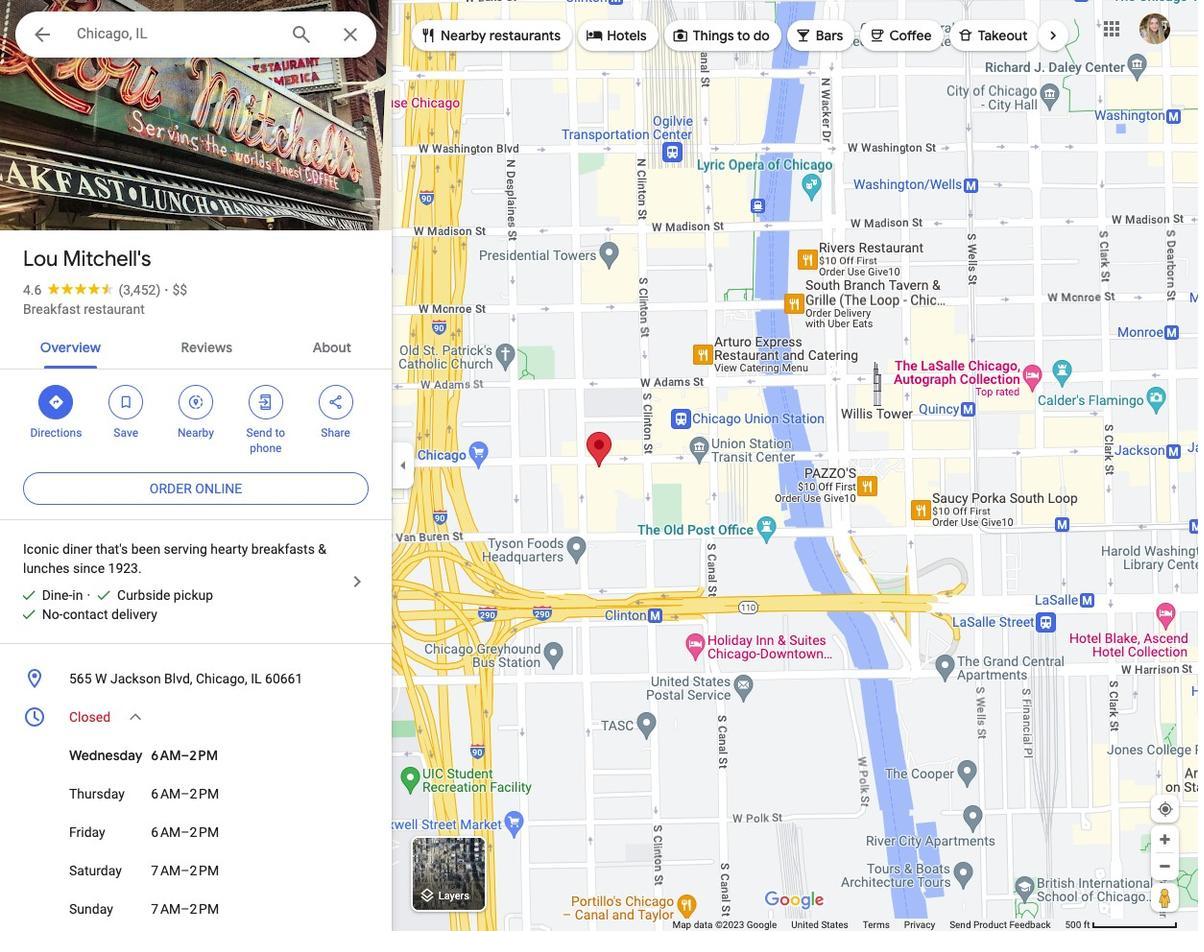 Task type: locate. For each thing, give the bounding box(es) containing it.
nearby inside  nearby restaurants
[[441, 27, 486, 44]]

breakfast restaurant button
[[23, 300, 145, 319]]

united states
[[791, 920, 848, 930]]

overview button
[[25, 323, 116, 369]]

about
[[313, 339, 351, 356]]

blvd,
[[164, 671, 193, 686]]

jackson
[[110, 671, 161, 686]]

curbside
[[117, 587, 170, 603]]

6 am–2 pm up 7 am to 2 pm text field
[[151, 825, 219, 840]]

7 am–2 pm
[[151, 863, 219, 878], [151, 901, 219, 917]]

7 am–2 pm down 7 am to 2 pm text field
[[151, 901, 219, 917]]

hotels
[[607, 27, 647, 44]]

6 am–2 pm down closed dropdown button
[[151, 747, 218, 764]]

None field
[[77, 22, 275, 45]]

data
[[694, 920, 713, 930]]

6 AM to 2 PM text field
[[150, 775, 333, 813], [150, 813, 333, 851]]

0 horizontal spatial nearby
[[178, 426, 214, 440]]

to
[[737, 27, 750, 44], [275, 426, 285, 440]]

friday
[[69, 825, 105, 840]]

nearby
[[441, 27, 486, 44], [178, 426, 214, 440]]

overview
[[40, 339, 101, 356]]

in
[[72, 587, 83, 603]]

that's
[[96, 541, 128, 557]]

0 vertical spatial to
[[737, 27, 750, 44]]

0 vertical spatial 7 am–2 pm
[[151, 863, 219, 878]]

Chicago, IL field
[[15, 12, 376, 58]]

0 vertical spatial ·
[[164, 282, 168, 298]]

1 7 am–2 pm from the top
[[151, 863, 219, 878]]

zoom out image
[[1158, 859, 1172, 874]]

tab list
[[0, 323, 392, 369]]

wednesday
[[69, 747, 142, 764]]

send left product
[[950, 920, 971, 930]]

1 horizontal spatial to
[[737, 27, 750, 44]]

information for lou mitchell's region
[[0, 659, 392, 931]]

1 vertical spatial 7 am–2 pm
[[151, 901, 219, 917]]

6 AM to 2 PM text field
[[150, 736, 333, 775]]

send product feedback
[[950, 920, 1051, 930]]

takeout
[[978, 27, 1028, 44]]

7 am–2 pm up 7 am–2 pm text box
[[151, 863, 219, 878]]

0 horizontal spatial send
[[246, 426, 272, 440]]

iconic
[[23, 541, 59, 557]]

· for ·
[[87, 587, 90, 603]]


[[957, 24, 974, 46]]

0 horizontal spatial to
[[275, 426, 285, 440]]

lou mitchell's main content
[[0, 0, 392, 931]]

map
[[672, 920, 691, 930]]

7 am–2 pm for sunday
[[151, 901, 219, 917]]

photos
[[90, 190, 138, 208]]

send up phone
[[246, 426, 272, 440]]

to up phone
[[275, 426, 285, 440]]

· inside offers curbside pickup group
[[87, 587, 90, 603]]

1 vertical spatial to
[[275, 426, 285, 440]]

· left $$
[[164, 282, 168, 298]]

· right "in"
[[87, 587, 90, 603]]

map data ©2023 google
[[672, 920, 777, 930]]

6 am–2 pm
[[151, 747, 218, 764], [151, 786, 219, 802], [151, 825, 219, 840]]


[[795, 24, 812, 46]]

0 vertical spatial nearby
[[441, 27, 486, 44]]

7 am–2 pm inside 7 am to 2 pm text field
[[151, 863, 219, 878]]

united states button
[[791, 919, 848, 931]]

share
[[321, 426, 350, 440]]

contact
[[63, 607, 108, 622]]

nearby inside 'actions for lou mitchell's' region
[[178, 426, 214, 440]]

3 6 am–2 pm from the top
[[151, 825, 219, 840]]

1 vertical spatial 6 am–2 pm
[[151, 786, 219, 802]]

3,200 photos
[[49, 190, 138, 208]]


[[327, 392, 344, 413]]

google
[[747, 920, 777, 930]]

1 6 am to 2 pm text field from the top
[[150, 775, 333, 813]]

restaurants
[[489, 27, 561, 44]]

6 am to 2 pm text field up 7 am to 2 pm text field
[[150, 775, 333, 813]]

 button
[[15, 12, 69, 61]]

2 6 am to 2 pm text field from the top
[[150, 813, 333, 851]]

©2023
[[715, 920, 744, 930]]

send inside send product feedback button
[[950, 920, 971, 930]]

1 horizontal spatial ·
[[164, 282, 168, 298]]

saturday
[[69, 863, 122, 878]]

1 horizontal spatial nearby
[[441, 27, 486, 44]]

0 horizontal spatial ·
[[87, 587, 90, 603]]

1 vertical spatial ·
[[87, 587, 90, 603]]


[[117, 392, 135, 413]]

footer
[[672, 919, 1065, 931]]

order online link
[[23, 466, 369, 512]]

7 am–2 pm for saturday
[[151, 863, 219, 878]]

terms
[[863, 920, 890, 930]]

closed
[[69, 709, 110, 725]]

reviews button
[[166, 323, 248, 369]]

6 am–2 pm down wednesday 6 am–2 pm
[[151, 786, 219, 802]]

nearby right  on the top left of page
[[441, 27, 486, 44]]

send inside send to phone
[[246, 426, 272, 440]]

footer inside google maps element
[[672, 919, 1065, 931]]


[[47, 392, 65, 413]]

tab list inside google maps element
[[0, 323, 392, 369]]

bars
[[816, 27, 843, 44]]

photo of lou mitchell's image
[[0, 0, 392, 262]]

show your location image
[[1157, 801, 1174, 818]]

hours image
[[23, 706, 46, 729]]

privacy button
[[904, 919, 935, 931]]

3,200 photos button
[[14, 182, 145, 216]]

2 vertical spatial 6 am–2 pm
[[151, 825, 219, 840]]

reviews
[[181, 339, 232, 356]]

collapse side panel image
[[393, 455, 414, 476]]

to left do
[[737, 27, 750, 44]]

google maps element
[[0, 0, 1198, 931]]

wednesday 6 am–2 pm
[[69, 747, 218, 764]]

·
[[164, 282, 168, 298], [87, 587, 90, 603]]

restaurant
[[84, 301, 145, 317]]

w
[[95, 671, 107, 686]]

6 am to 2 pm text field down 6 am to 2 pm text box
[[150, 813, 333, 851]]

send
[[246, 426, 272, 440], [950, 920, 971, 930]]

0 vertical spatial send
[[246, 426, 272, 440]]

0 vertical spatial 6 am–2 pm
[[151, 747, 218, 764]]

60661
[[265, 671, 303, 686]]


[[586, 24, 603, 46]]

1 vertical spatial send
[[950, 920, 971, 930]]

has no-contact delivery group
[[12, 605, 157, 624]]

lunches
[[23, 561, 70, 576]]

565
[[69, 671, 92, 686]]


[[419, 24, 437, 46]]

500 ft
[[1065, 920, 1090, 930]]


[[1053, 24, 1070, 46]]

tab list containing overview
[[0, 323, 392, 369]]

next page image
[[1044, 27, 1062, 44]]

7 AM to 2 PM text field
[[150, 890, 333, 928]]

4.6 stars image
[[42, 282, 118, 295]]

1 vertical spatial nearby
[[178, 426, 214, 440]]

2 6 am–2 pm from the top
[[151, 786, 219, 802]]

nearby down 
[[178, 426, 214, 440]]

3,200
[[49, 190, 86, 208]]

no-contact delivery
[[42, 607, 157, 622]]

footer containing map data ©2023 google
[[672, 919, 1065, 931]]

things
[[693, 27, 734, 44]]

7 am–2 pm inside text box
[[151, 901, 219, 917]]

 hotels
[[586, 24, 647, 46]]

1 horizontal spatial send
[[950, 920, 971, 930]]

(3,452)
[[118, 282, 161, 298]]

show street view coverage image
[[1151, 883, 1179, 912]]

thursday
[[69, 786, 125, 802]]

2 7 am–2 pm from the top
[[151, 901, 219, 917]]

united
[[791, 920, 819, 930]]



Task type: vqa. For each thing, say whether or not it's contained in the screenshot.


Task type: describe. For each thing, give the bounding box(es) containing it.
privacy
[[904, 920, 935, 930]]

closed button
[[0, 698, 392, 736]]

online
[[195, 481, 242, 496]]

pickup
[[174, 587, 213, 603]]

dine-
[[42, 587, 72, 603]]

chicago,
[[196, 671, 247, 686]]

3,452 reviews element
[[118, 282, 161, 298]]

directions
[[30, 426, 82, 440]]

6 am–2 pm for friday
[[151, 825, 219, 840]]

 coffee
[[868, 24, 932, 46]]

save
[[114, 426, 138, 440]]

breakfast restaurant
[[23, 301, 145, 317]]

il
[[251, 671, 262, 686]]

565 w jackson blvd, chicago, il 60661 button
[[0, 659, 392, 698]]

6 am to 2 pm text field for thursday
[[150, 775, 333, 813]]

actions for lou mitchell's region
[[0, 370, 392, 466]]


[[257, 392, 274, 413]]

states
[[821, 920, 848, 930]]

terms button
[[863, 919, 890, 931]]

500 ft button
[[1065, 920, 1178, 930]]

send to phone
[[246, 426, 285, 455]]

none field inside chicago, il field
[[77, 22, 275, 45]]

500
[[1065, 920, 1081, 930]]

iconic diner that's been serving hearty breakfasts & lunches since 1923.
[[23, 541, 326, 576]]

curbside pickup
[[117, 587, 213, 603]]

product
[[973, 920, 1007, 930]]

delivery
[[111, 607, 157, 622]]

about button
[[297, 323, 367, 369]]

google account: michelle dermenjian  
(michelle.dermenjian@adept.ai) image
[[1139, 13, 1170, 44]]

been
[[131, 541, 160, 557]]

breakfasts
[[251, 541, 315, 557]]

breakfast
[[23, 301, 80, 317]]

 search field
[[15, 12, 376, 61]]

lou mitchell's
[[23, 246, 151, 273]]

no-
[[42, 607, 63, 622]]

zoom in image
[[1158, 832, 1172, 847]]

6 am to 2 pm text field for friday
[[150, 813, 333, 851]]

· for · $$
[[164, 282, 168, 298]]

&
[[318, 541, 326, 557]]

 button
[[1045, 12, 1147, 59]]


[[672, 24, 689, 46]]

dine-in
[[42, 587, 83, 603]]

sunday
[[69, 901, 113, 917]]

phone
[[250, 442, 282, 455]]

4.6
[[23, 282, 42, 298]]

serving
[[164, 541, 207, 557]]


[[31, 21, 54, 48]]

· $$
[[164, 282, 187, 298]]

6 am–2 pm for thursday
[[151, 786, 219, 802]]

 takeout
[[957, 24, 1028, 46]]

mitchell's
[[63, 246, 151, 273]]

show open hours for the week image
[[127, 708, 144, 726]]

order
[[150, 481, 192, 496]]

ft
[[1084, 920, 1090, 930]]

to inside  things to do
[[737, 27, 750, 44]]

 nearby restaurants
[[419, 24, 561, 46]]

diner
[[62, 541, 92, 557]]

available search options for this area region
[[397, 12, 1147, 59]]

send product feedback button
[[950, 919, 1051, 931]]

lou
[[23, 246, 58, 273]]

hearty
[[211, 541, 248, 557]]

price: moderate element
[[172, 282, 187, 298]]

565 w jackson blvd, chicago, il 60661
[[69, 671, 303, 686]]

7 AM to 2 PM text field
[[150, 851, 333, 890]]

1 6 am–2 pm from the top
[[151, 747, 218, 764]]

coffee
[[889, 27, 932, 44]]

do
[[753, 27, 770, 44]]


[[868, 24, 885, 46]]

since
[[73, 561, 105, 576]]

to inside send to phone
[[275, 426, 285, 440]]

 bars
[[795, 24, 843, 46]]

offers curbside pickup group
[[87, 586, 213, 605]]

$$
[[172, 282, 187, 298]]

feedback
[[1009, 920, 1051, 930]]


[[187, 392, 204, 413]]

serves dine-in group
[[12, 586, 83, 605]]

send for send to phone
[[246, 426, 272, 440]]

order online
[[150, 481, 242, 496]]

layers
[[438, 890, 469, 903]]

 things to do
[[672, 24, 770, 46]]

send for send product feedback
[[950, 920, 971, 930]]



